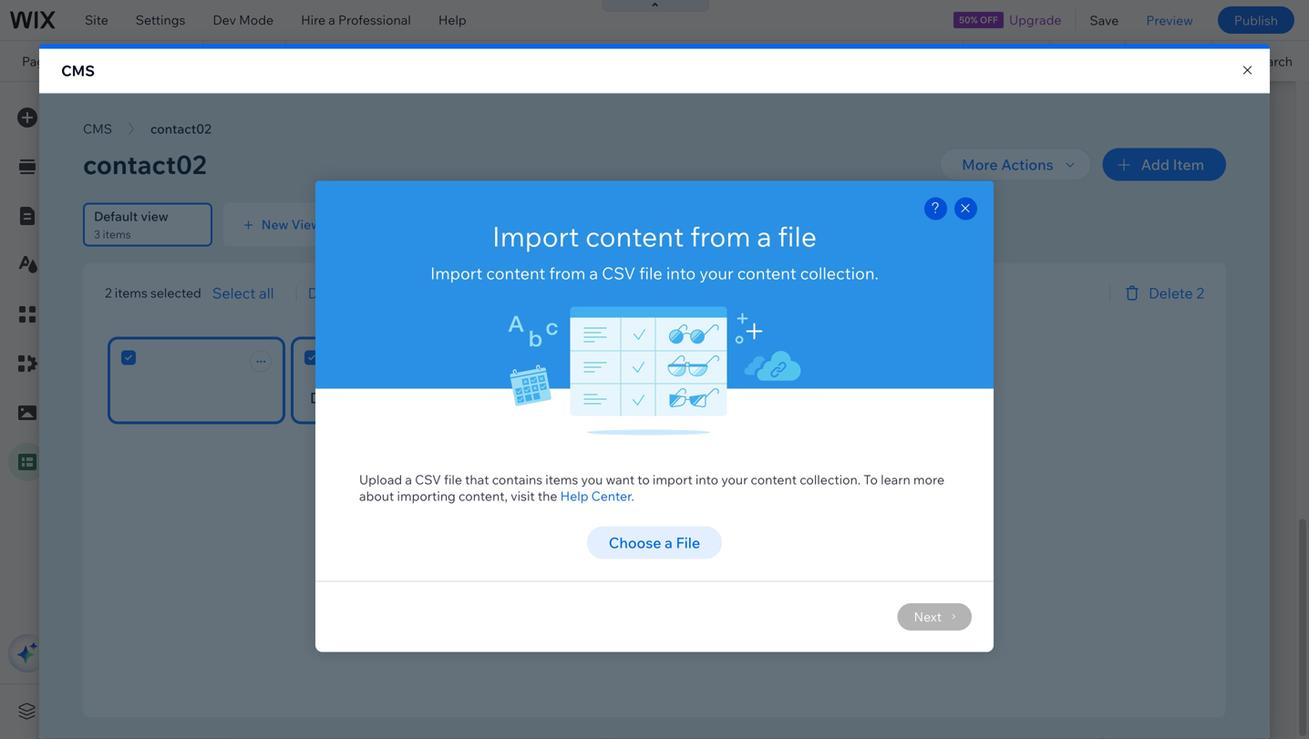 Task type: locate. For each thing, give the bounding box(es) containing it.
1 horizontal spatial a
[[385, 167, 392, 183]]

add
[[376, 703, 401, 719]]

2 vertical spatial a
[[404, 703, 411, 719]]

dev
[[213, 12, 236, 28]]

professional
[[338, 12, 411, 28]]

save
[[1090, 12, 1119, 28]]

learn
[[77, 210, 111, 226]]

preview button
[[1133, 0, 1207, 40]]

50% off
[[959, 14, 998, 26]]

add a preset button
[[376, 703, 452, 719]]

manage
[[507, 159, 549, 173]]

a right hire
[[328, 12, 335, 28]]

by
[[368, 167, 383, 183]]

a right by
[[385, 167, 392, 183]]

permissions:
[[297, 232, 361, 246]]

2 horizontal spatial a
[[404, 703, 411, 719]]

a inside button
[[404, 703, 411, 719]]

preview
[[1146, 12, 1193, 28]]

learn more
[[77, 210, 145, 226]]

search button
[[1213, 41, 1309, 81]]

1 vertical spatial a
[[385, 167, 392, 183]]

collections
[[250, 167, 317, 183]]

site
[[395, 167, 417, 183]]

a right add
[[404, 703, 411, 719]]

a
[[328, 12, 335, 28], [385, 167, 392, 183], [404, 703, 411, 719]]

site
[[85, 12, 108, 28]]

search
[[1251, 53, 1293, 69]]

collections created by a site collaborator.
[[250, 167, 494, 183]]

upgrade
[[1009, 12, 1062, 28]]

0 horizontal spatial a
[[328, 12, 335, 28]]

mode
[[239, 12, 274, 28]]

0 vertical spatial a
[[328, 12, 335, 28]]



Task type: describe. For each thing, give the bounding box(es) containing it.
a for hire
[[328, 12, 335, 28]]

50%
[[959, 14, 978, 26]]

contact02 permissions: form submissions
[[297, 214, 456, 246]]

publish
[[1234, 12, 1278, 28]]

projects
[[69, 53, 137, 69]]

contact02
[[297, 214, 358, 230]]

form
[[364, 232, 390, 246]]

help
[[438, 12, 467, 28]]

more
[[114, 210, 145, 226]]

main
[[77, 148, 107, 164]]

off
[[980, 14, 998, 26]]

hire a professional
[[301, 12, 411, 28]]

preset
[[413, 703, 452, 719]]

add a preset
[[376, 703, 452, 719]]

a for add
[[404, 703, 411, 719]]

hire
[[301, 12, 326, 28]]

collaborator.
[[419, 167, 494, 183]]

publish button
[[1218, 6, 1295, 34]]

dev mode
[[213, 12, 274, 28]]

created
[[319, 167, 365, 183]]

settings
[[136, 12, 185, 28]]

submissions
[[393, 232, 456, 246]]

save button
[[1076, 0, 1133, 40]]

cms
[[61, 61, 95, 80]]

manage button
[[507, 158, 549, 174]]



Task type: vqa. For each thing, say whether or not it's contained in the screenshot.
Change
no



